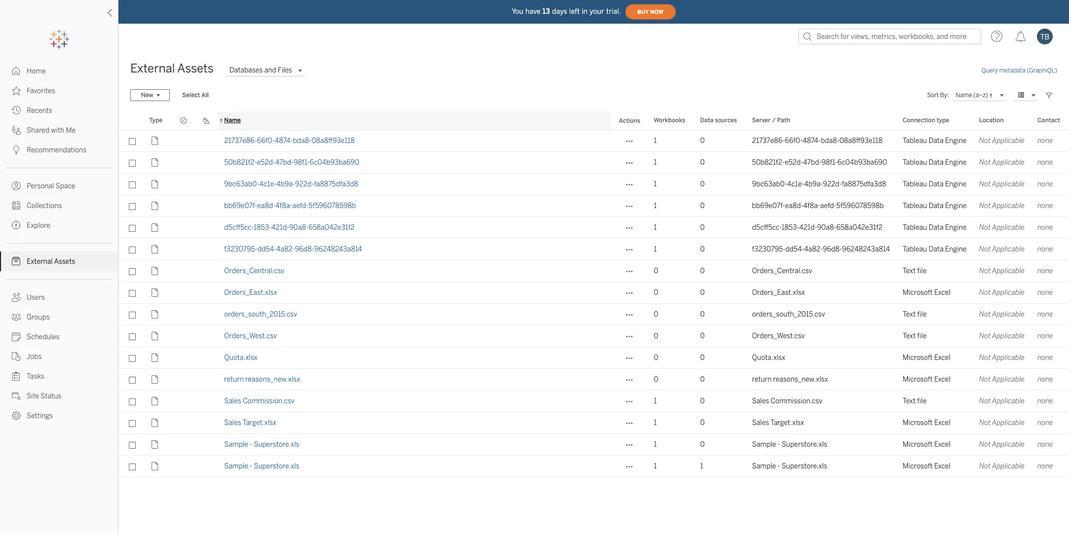 Task type: describe. For each thing, give the bounding box(es) containing it.
file (tableau data engine) image for f3230795-
[[149, 244, 161, 256]]

grid containing 21737e86-66f0-4874-bda8-08a8ff93e118
[[119, 112, 1069, 534]]

1 bda8- from the left
[[293, 137, 312, 145]]

sales target.xlsx link
[[224, 419, 277, 428]]

6 excel from the top
[[935, 463, 951, 471]]

6 microsoft excel from the top
[[903, 463, 951, 471]]

not for row containing sales target.xlsx
[[980, 419, 991, 428]]

2 922d- from the left
[[823, 180, 842, 189]]

new button
[[130, 89, 170, 101]]

0 for sales commission.csv
[[700, 398, 705, 406]]

sales commission.csv link
[[224, 398, 295, 406]]

sources
[[715, 117, 737, 124]]

microsoft excel for sales target.xlsx link
[[903, 419, 951, 428]]

excel for sales target.xlsx link
[[935, 419, 951, 428]]

recents
[[27, 107, 52, 115]]

not applicable for 9bc63ab0-4c1e-4b9a-922d-fa8875dfa3d8 link
[[980, 180, 1025, 189]]

1 d5cff5cc- from the left
[[224, 224, 254, 232]]

sort by:
[[927, 92, 949, 99]]

none for f3230795-dd54-4a82-96d8-96248243a814 'link'
[[1038, 246, 1053, 254]]

orders_west.csv link
[[224, 332, 277, 341]]

type
[[937, 117, 950, 124]]

explore
[[27, 222, 50, 230]]

1 658a042e31f2 from the left
[[309, 224, 355, 232]]

external inside the "main navigation. press the up and down arrow keys to access links." element
[[27, 258, 53, 266]]

1 sales commission.csv from the left
[[224, 398, 295, 406]]

none for orders_central.csv link
[[1038, 267, 1053, 276]]

navigation panel element
[[0, 30, 118, 426]]

orders_central.csv link
[[224, 267, 285, 276]]

1 orders_south_2015.csv from the left
[[224, 311, 297, 319]]

external assets inside the "main navigation. press the up and down arrow keys to access links." element
[[27, 258, 75, 266]]

16 row from the top
[[119, 456, 1069, 478]]

2 47bd- from the left
[[803, 159, 822, 167]]

file (text file) image
[[149, 331, 161, 343]]

excel for return reasons_new.xlsx link
[[935, 376, 951, 384]]

orders_east.xlsx link
[[224, 289, 277, 297]]

row containing quota.xlsx
[[119, 348, 1069, 369]]

jobs link
[[0, 347, 118, 367]]

text for orders_central.csv
[[903, 267, 916, 276]]

2 orders_west.csv from the left
[[752, 332, 805, 341]]

connection type
[[903, 117, 950, 124]]

applicable for orders_central.csv link
[[992, 267, 1025, 276]]

15 row from the top
[[119, 435, 1069, 456]]

1 e52d- from the left
[[257, 159, 275, 167]]

1 5f596078598b from the left
[[309, 202, 356, 210]]

row containing orders_west.csv
[[119, 326, 1069, 348]]

not for row containing d5cff5cc-1853-421d-90a8-658a042e31f2
[[980, 224, 991, 232]]

2 fa8875dfa3d8 from the left
[[842, 180, 886, 189]]

2 return from the left
[[752, 376, 772, 384]]

2 4874- from the left
[[803, 137, 821, 145]]

0 vertical spatial assets
[[177, 61, 214, 76]]

query metadata (graphiql)
[[982, 67, 1058, 74]]

file (microsoft excel) image for sales
[[149, 418, 161, 430]]

1 return reasons_new.xlsx from the left
[[224, 376, 300, 384]]

applicable for f3230795-dd54-4a82-96d8-96248243a814 'link'
[[992, 246, 1025, 254]]

connection
[[903, 117, 936, 124]]

list view image
[[1017, 91, 1026, 100]]

not for row containing orders_east.xlsx
[[980, 289, 991, 297]]

row containing orders_central.csv
[[119, 261, 1069, 283]]

buy now
[[638, 9, 664, 15]]

shared
[[27, 126, 49, 135]]

1 1853- from the left
[[254, 224, 272, 232]]

tableau for 658a042e31f2
[[903, 224, 927, 232]]

by:
[[940, 92, 949, 99]]

file (microsoft excel) image for quota.xlsx
[[149, 352, 161, 364]]

1 ea8d- from the left
[[257, 202, 276, 210]]

orders_south_2015.csv link
[[224, 311, 297, 319]]

6 microsoft from the top
[[903, 463, 933, 471]]

2 21737e86- from the left
[[752, 137, 785, 145]]

schedules link
[[0, 328, 118, 347]]

1 96d8- from the left
[[295, 246, 314, 254]]

personal space
[[27, 182, 75, 191]]

not applicable for '21737e86-66f0-4874-bda8-08a8ff93e118' link
[[980, 137, 1025, 145]]

not for row containing 21737e86-66f0-4874-bda8-08a8ff93e118
[[980, 137, 991, 145]]

1 9bc63ab0-4c1e-4b9a-922d-fa8875dfa3d8 from the left
[[224, 180, 358, 189]]

file (text file) image for sales commission.csv
[[149, 396, 161, 408]]

path
[[777, 117, 790, 124]]

by text only_f5he34f image for settings
[[12, 412, 21, 421]]

(graphiql)
[[1027, 67, 1058, 74]]

2 d5cff5cc- from the left
[[752, 224, 782, 232]]

now
[[650, 9, 664, 15]]

by text only_f5he34f image for tasks
[[12, 372, 21, 381]]

1 return from the left
[[224, 376, 244, 384]]

row containing orders_east.xlsx
[[119, 283, 1069, 304]]

2 aefd- from the left
[[821, 202, 837, 210]]

microsoft excel for return reasons_new.xlsx link
[[903, 376, 951, 384]]

2 4b9a- from the left
[[805, 180, 823, 189]]

not applicable for orders_west.csv link
[[980, 332, 1025, 341]]

1 f3230795- from the left
[[224, 246, 258, 254]]

tableau data engine for bb69e07f-ea8d-4f8a-aefd-5f596078598b
[[903, 202, 967, 210]]

have
[[526, 7, 541, 16]]

databases
[[229, 66, 263, 75]]

recents link
[[0, 101, 118, 121]]

days
[[552, 7, 567, 16]]

f3230795-dd54-4a82-96d8-96248243a814 link
[[224, 246, 362, 254]]

by text only_f5he34f image for jobs
[[12, 353, 21, 362]]

Search for views, metrics, workbooks, and more text field
[[799, 29, 982, 44]]

file for orders_west.csv
[[918, 332, 927, 341]]

you
[[512, 7, 524, 16]]

shared with me
[[27, 126, 76, 135]]

left
[[569, 7, 580, 16]]

2 96d8- from the left
[[823, 246, 842, 254]]

2 90a8- from the left
[[817, 224, 837, 232]]

1 orders_central.csv from the left
[[224, 267, 285, 276]]

not for row containing f3230795-dd54-4a82-96d8-96248243a814
[[980, 246, 991, 254]]

space
[[56, 182, 75, 191]]

1 quota.xlsx from the left
[[224, 354, 258, 363]]

13
[[543, 7, 550, 16]]

tasks link
[[0, 367, 118, 387]]

1 fa8875dfa3d8 from the left
[[314, 180, 358, 189]]

tableau for 08a8ff93e118
[[903, 137, 927, 145]]

1 66f0- from the left
[[257, 137, 275, 145]]

type
[[149, 117, 163, 124]]

2 21737e86-66f0-4874-bda8-08a8ff93e118 from the left
[[752, 137, 883, 145]]

1 4c1e- from the left
[[259, 180, 277, 189]]

users link
[[0, 288, 118, 308]]

9bc63ab0-4c1e-4b9a-922d-fa8875dfa3d8 link
[[224, 180, 358, 189]]

query metadata (graphiql) link
[[982, 67, 1058, 74]]

site status link
[[0, 387, 118, 407]]

data for 21737e86-66f0-4874-bda8-08a8ff93e118
[[929, 137, 944, 145]]

1 4f8a- from the left
[[276, 202, 292, 210]]

server / path
[[752, 117, 790, 124]]

applicable for return reasons_new.xlsx link
[[992, 376, 1025, 384]]

1 sales target.xlsx from the left
[[224, 419, 277, 428]]

buy
[[638, 9, 649, 15]]

2 4a82- from the left
[[805, 246, 823, 254]]

2 return reasons_new.xlsx from the left
[[752, 376, 828, 384]]

1 9bc63ab0- from the left
[[224, 180, 259, 189]]

1 f3230795-dd54-4a82-96d8-96248243a814 from the left
[[224, 246, 362, 254]]

return reasons_new.xlsx link
[[224, 376, 300, 384]]

15 applicable from the top
[[992, 441, 1025, 450]]

sample - superstore.xls link for 0
[[224, 441, 300, 450]]

applicable for quota.xlsx link
[[992, 354, 1025, 363]]

shared with me link
[[0, 121, 118, 140]]

1 21737e86- from the left
[[224, 137, 257, 145]]

1 for bb69e07f-ea8d-4f8a-aefd-5f596078598b link
[[654, 202, 657, 210]]

name (a–z) button
[[952, 89, 1007, 101]]

none for sales target.xlsx link
[[1038, 419, 1053, 428]]

applicable for 9bc63ab0-4c1e-4b9a-922d-fa8875dfa3d8 link
[[992, 180, 1025, 189]]

2 9bc63ab0- from the left
[[752, 180, 787, 189]]

1 dd54- from the left
[[258, 246, 276, 254]]

site
[[27, 393, 39, 401]]

in
[[582, 7, 588, 16]]

2 ea8d- from the left
[[785, 202, 804, 210]]

2 658a042e31f2 from the left
[[837, 224, 883, 232]]

collections link
[[0, 196, 118, 216]]

2 commission.csv from the left
[[771, 398, 823, 406]]

1 47bd- from the left
[[275, 159, 294, 167]]

50b821f2-e52d-47bd-98f1-6c04b93ba690 link
[[224, 159, 359, 167]]

by text only_f5he34f image for favorites
[[12, 86, 21, 95]]

1 50b821f2-e52d-47bd-98f1-6c04b93ba690 from the left
[[224, 159, 359, 167]]

1 orders_west.csv from the left
[[224, 332, 277, 341]]

1 orders_east.xlsx from the left
[[224, 289, 277, 297]]

metadata
[[1000, 67, 1026, 74]]

data for 9bc63ab0-4c1e-4b9a-922d-fa8875dfa3d8
[[929, 180, 944, 189]]

2 bda8- from the left
[[821, 137, 840, 145]]

1 50b821f2- from the left
[[224, 159, 257, 167]]

2 50b821f2-e52d-47bd-98f1-6c04b93ba690 from the left
[[752, 159, 887, 167]]

by text only_f5he34f image for collections
[[12, 202, 21, 210]]

settings
[[27, 412, 53, 421]]

data for d5cff5cc-1853-421d-90a8-658a042e31f2
[[929, 224, 944, 232]]

0 for orders_east.xlsx
[[700, 289, 705, 297]]

explore link
[[0, 216, 118, 236]]

engine for 5f596078598b
[[945, 202, 967, 210]]

5 microsoft from the top
[[903, 441, 933, 450]]

row containing bb69e07f-ea8d-4f8a-aefd-5f596078598b
[[119, 196, 1069, 217]]

by text only_f5he34f image for shared with me
[[12, 126, 21, 135]]

none for orders_south_2015.csv link at the bottom left
[[1038, 311, 1053, 319]]

file (microsoft excel) image for orders_east.xlsx
[[149, 287, 161, 299]]

2 421d- from the left
[[800, 224, 817, 232]]

2 4c1e- from the left
[[787, 180, 805, 189]]

5 microsoft excel from the top
[[903, 441, 951, 450]]

sort
[[927, 92, 939, 99]]

actions
[[619, 118, 641, 124]]

you have 13 days left in your trial.
[[512, 7, 621, 16]]

1 96248243a814 from the left
[[314, 246, 362, 254]]

21737e86-66f0-4874-bda8-08a8ff93e118 link
[[224, 137, 355, 145]]

2 08a8ff93e118 from the left
[[840, 137, 883, 145]]

by text only_f5he34f image for personal space
[[12, 182, 21, 191]]

2 e52d- from the left
[[785, 159, 803, 167]]

2 orders_central.csv from the left
[[752, 267, 813, 276]]

1 reasons_new.xlsx from the left
[[245, 376, 300, 384]]

0 for f3230795-dd54-4a82-96d8-96248243a814
[[700, 246, 705, 254]]

text file for orders_south_2015.csv
[[903, 311, 927, 319]]

location
[[980, 117, 1004, 124]]

16 not applicable from the top
[[980, 463, 1025, 471]]

with
[[51, 126, 64, 135]]

2 reasons_new.xlsx from the left
[[773, 376, 828, 384]]

query
[[982, 67, 998, 74]]

0 for 50b821f2-e52d-47bd-98f1-6c04b93ba690
[[700, 159, 705, 167]]

0 vertical spatial external
[[130, 61, 175, 76]]

16 applicable from the top
[[992, 463, 1025, 471]]

files
[[278, 66, 292, 75]]

2 1853- from the left
[[782, 224, 800, 232]]

row containing return reasons_new.xlsx
[[119, 369, 1069, 391]]

buy now button
[[625, 4, 676, 20]]

1 6c04b93ba690 from the left
[[310, 159, 359, 167]]

1 4a82- from the left
[[276, 246, 295, 254]]

personal
[[27, 182, 54, 191]]

(a–z)
[[974, 91, 988, 98]]

select all
[[182, 92, 209, 99]]

row containing f3230795-dd54-4a82-96d8-96248243a814
[[119, 239, 1069, 261]]

by text only_f5he34f image for home
[[12, 67, 21, 76]]

tasks
[[27, 373, 44, 381]]

not for row containing orders_west.csv
[[980, 332, 991, 341]]

not applicable for orders_east.xlsx link
[[980, 289, 1025, 297]]

file (tableau data engine) image for 50b821f2-
[[149, 157, 161, 169]]

not for row containing orders_south_2015.csv
[[980, 311, 991, 319]]

1 98f1- from the left
[[294, 159, 310, 167]]

bb69e07f-ea8d-4f8a-aefd-5f596078598b link
[[224, 202, 356, 210]]

data for bb69e07f-ea8d-4f8a-aefd-5f596078598b
[[929, 202, 944, 210]]

1 for 9bc63ab0-4c1e-4b9a-922d-fa8875dfa3d8 link
[[654, 180, 657, 189]]

2 dd54- from the left
[[786, 246, 805, 254]]

2 6c04b93ba690 from the left
[[838, 159, 887, 167]]

2 98f1- from the left
[[822, 159, 838, 167]]

select all button
[[176, 89, 215, 101]]

status
[[41, 393, 61, 401]]

text file for sales commission.csv
[[903, 398, 927, 406]]

new
[[141, 92, 153, 99]]

applicable for the 50b821f2-e52d-47bd-98f1-6c04b93ba690 link
[[992, 159, 1025, 167]]

file (microsoft excel) image for sample
[[149, 461, 161, 473]]

by text only_f5he34f image for external assets
[[12, 257, 21, 266]]

row containing 21737e86-66f0-4874-bda8-08a8ff93e118
[[119, 130, 1069, 152]]

2 sales target.xlsx from the left
[[752, 419, 805, 428]]

users
[[27, 294, 45, 302]]

schedules
[[27, 333, 60, 342]]

1 922d- from the left
[[295, 180, 314, 189]]

by text only_f5he34f image for explore
[[12, 221, 21, 230]]

0 for sales target.xlsx
[[700, 419, 705, 428]]

workbooks
[[654, 117, 686, 124]]

site status
[[27, 393, 61, 401]]

personal space link
[[0, 176, 118, 196]]

settings link
[[0, 407, 118, 426]]

not for row containing return reasons_new.xlsx
[[980, 376, 991, 384]]



Task type: locate. For each thing, give the bounding box(es) containing it.
by text only_f5he34f image left jobs
[[12, 353, 21, 362]]

0 for 21737e86-66f0-4874-bda8-08a8ff93e118
[[700, 137, 705, 145]]

1 horizontal spatial 08a8ff93e118
[[840, 137, 883, 145]]

6 tableau data engine from the top
[[903, 246, 967, 254]]

13 row from the top
[[119, 391, 1069, 413]]

aefd-
[[292, 202, 309, 210], [821, 202, 837, 210]]

by text only_f5he34f image inside groups link
[[12, 313, 21, 322]]

return
[[224, 376, 244, 384], [752, 376, 772, 384]]

96d8-
[[295, 246, 314, 254], [823, 246, 842, 254]]

0 horizontal spatial 98f1-
[[294, 159, 310, 167]]

server
[[752, 117, 771, 124]]

2 file (microsoft excel) image from the top
[[149, 418, 161, 430]]

1 horizontal spatial 922d-
[[823, 180, 842, 189]]

2 sample - superstore.xls link from the top
[[224, 463, 300, 471]]

row containing 50b821f2-e52d-47bd-98f1-6c04b93ba690
[[119, 152, 1069, 174]]

0 horizontal spatial orders_west.csv
[[224, 332, 277, 341]]

cell
[[172, 130, 195, 152], [195, 130, 218, 152], [172, 152, 195, 174], [195, 152, 218, 174], [172, 174, 195, 196], [195, 174, 218, 196], [172, 196, 195, 217], [195, 196, 218, 217], [172, 217, 195, 239], [195, 217, 218, 239], [172, 239, 195, 261], [195, 239, 218, 261], [172, 261, 195, 283], [195, 261, 218, 283], [172, 283, 195, 304], [195, 283, 218, 304], [172, 304, 195, 326], [195, 304, 218, 326], [172, 326, 195, 348], [195, 326, 218, 348], [172, 348, 195, 369], [195, 348, 218, 369], [172, 369, 195, 391], [195, 369, 218, 391], [172, 391, 195, 413], [195, 391, 218, 413], [172, 413, 195, 435], [195, 413, 218, 435], [172, 435, 195, 456], [195, 435, 218, 456], [172, 456, 195, 478], [195, 456, 218, 478]]

3 by text only_f5he34f image from the top
[[12, 202, 21, 210]]

1 horizontal spatial orders_west.csv
[[752, 332, 805, 341]]

10 none from the top
[[1038, 332, 1053, 341]]

engine for 6c04b93ba690
[[945, 159, 967, 167]]

1 target.xlsx from the left
[[243, 419, 277, 428]]

none for sales commission.csv link
[[1038, 398, 1053, 406]]

by text only_f5he34f image inside collections link
[[12, 202, 21, 210]]

1 sample - superstore.xls link from the top
[[224, 441, 300, 450]]

1 horizontal spatial bb69e07f-ea8d-4f8a-aefd-5f596078598b
[[752, 202, 884, 210]]

1 not applicable from the top
[[980, 137, 1025, 145]]

applicable for sales target.xlsx link
[[992, 419, 1025, 428]]

tableau data engine for 9bc63ab0-4c1e-4b9a-922d-fa8875dfa3d8
[[903, 180, 967, 189]]

658a042e31f2
[[309, 224, 355, 232], [837, 224, 883, 232]]

favorites link
[[0, 81, 118, 101]]

1 file (tableau data engine) image from the top
[[149, 135, 161, 147]]

external assets
[[130, 61, 214, 76], [27, 258, 75, 266]]

3 row from the top
[[119, 174, 1069, 196]]

0 horizontal spatial external
[[27, 258, 53, 266]]

data
[[700, 117, 714, 124], [929, 137, 944, 145], [929, 159, 944, 167], [929, 180, 944, 189], [929, 202, 944, 210], [929, 224, 944, 232], [929, 246, 944, 254]]

0 horizontal spatial 90a8-
[[289, 224, 309, 232]]

applicable for orders_east.xlsx link
[[992, 289, 1025, 297]]

922d-
[[295, 180, 314, 189], [823, 180, 842, 189]]

1 bb69e07f-ea8d-4f8a-aefd-5f596078598b from the left
[[224, 202, 356, 210]]

0 horizontal spatial 9bc63ab0-
[[224, 180, 259, 189]]

0 horizontal spatial quota.xlsx
[[224, 354, 258, 363]]

name
[[956, 91, 972, 98], [224, 117, 241, 124]]

2 file (microsoft excel) image from the top
[[149, 352, 161, 364]]

0
[[700, 137, 705, 145], [700, 159, 705, 167], [700, 180, 705, 189], [700, 202, 705, 210], [700, 224, 705, 232], [700, 246, 705, 254], [654, 267, 659, 276], [700, 267, 705, 276], [654, 289, 659, 297], [700, 289, 705, 297], [654, 311, 659, 319], [700, 311, 705, 319], [654, 332, 659, 341], [700, 332, 705, 341], [654, 354, 659, 363], [700, 354, 705, 363], [654, 376, 659, 384], [700, 376, 705, 384], [700, 398, 705, 406], [700, 419, 705, 428], [700, 441, 705, 450]]

applicable for orders_west.csv link
[[992, 332, 1025, 341]]

1 horizontal spatial assets
[[177, 61, 214, 76]]

text for orders_south_2015.csv
[[903, 311, 916, 319]]

quota.xlsx
[[224, 354, 258, 363], [752, 354, 786, 363]]

none for the 50b821f2-e52d-47bd-98f1-6c04b93ba690 link
[[1038, 159, 1053, 167]]

assets
[[177, 61, 214, 76], [54, 258, 75, 266]]

2 f3230795- from the left
[[752, 246, 786, 254]]

dd54-
[[258, 246, 276, 254], [786, 246, 805, 254]]

8 by text only_f5he34f image from the top
[[12, 392, 21, 401]]

2 text file from the top
[[903, 311, 927, 319]]

0 horizontal spatial return reasons_new.xlsx
[[224, 376, 300, 384]]

4 by text only_f5he34f image from the top
[[12, 182, 21, 191]]

0 horizontal spatial 4c1e-
[[259, 180, 277, 189]]

file (microsoft excel) image
[[149, 374, 161, 386], [149, 418, 161, 430], [149, 461, 161, 473]]

1 horizontal spatial 1853-
[[782, 224, 800, 232]]

assets inside the "main navigation. press the up and down arrow keys to access links." element
[[54, 258, 75, 266]]

1 horizontal spatial 50b821f2-e52d-47bd-98f1-6c04b93ba690
[[752, 159, 887, 167]]

not applicable for return reasons_new.xlsx link
[[980, 376, 1025, 384]]

jobs
[[27, 353, 42, 362]]

row containing sales commission.csv
[[119, 391, 1069, 413]]

1 horizontal spatial 4874-
[[803, 137, 821, 145]]

databases and files
[[229, 66, 292, 75]]

e52d-
[[257, 159, 275, 167], [785, 159, 803, 167]]

1 horizontal spatial d5cff5cc-1853-421d-90a8-658a042e31f2
[[752, 224, 883, 232]]

/
[[772, 117, 776, 124]]

row group
[[119, 130, 1069, 478]]

not applicable for f3230795-dd54-4a82-96d8-96248243a814 'link'
[[980, 246, 1025, 254]]

1 4874- from the left
[[275, 137, 293, 145]]

0 horizontal spatial e52d-
[[257, 159, 275, 167]]

applicable for '21737e86-66f0-4874-bda8-08a8ff93e118' link
[[992, 137, 1025, 145]]

1 for f3230795-dd54-4a82-96d8-96248243a814 'link'
[[654, 246, 657, 254]]

1 horizontal spatial ea8d-
[[785, 202, 804, 210]]

not applicable for sales commission.csv link
[[980, 398, 1025, 406]]

0 vertical spatial external assets
[[130, 61, 214, 76]]

2 f3230795-dd54-4a82-96d8-96248243a814 from the left
[[752, 246, 890, 254]]

0 horizontal spatial assets
[[54, 258, 75, 266]]

2 sales commission.csv from the left
[[752, 398, 823, 406]]

by text only_f5he34f image inside personal space link
[[12, 182, 21, 191]]

0 horizontal spatial return
[[224, 376, 244, 384]]

by text only_f5he34f image inside shared with me link
[[12, 126, 21, 135]]

66f0-
[[257, 137, 275, 145], [785, 137, 803, 145]]

by text only_f5he34f image for schedules
[[12, 333, 21, 342]]

1 vertical spatial file (microsoft excel) image
[[149, 352, 161, 364]]

2 quota.xlsx from the left
[[752, 354, 786, 363]]

not applicable for orders_central.csv link
[[980, 267, 1025, 276]]

3 by text only_f5he34f image from the top
[[12, 146, 21, 155]]

0 horizontal spatial target.xlsx
[[243, 419, 277, 428]]

row containing d5cff5cc-1853-421d-90a8-658a042e31f2
[[119, 217, 1069, 239]]

file for orders_south_2015.csv
[[918, 311, 927, 319]]

2 file (tableau data engine) image from the top
[[149, 157, 161, 169]]

file (tableau data engine) image
[[149, 179, 161, 190], [149, 222, 161, 234], [149, 244, 161, 256]]

recommendations
[[27, 146, 86, 155]]

by text only_f5he34f image for recents
[[12, 106, 21, 115]]

0 horizontal spatial 96248243a814
[[314, 246, 362, 254]]

90a8-
[[289, 224, 309, 232], [817, 224, 837, 232]]

none for quota.xlsx link
[[1038, 354, 1053, 363]]

5 tableau from the top
[[903, 224, 927, 232]]

file (tableau data engine) image for bb69e07f-
[[149, 200, 161, 212]]

66f0- down path
[[785, 137, 803, 145]]

1 horizontal spatial external assets
[[130, 61, 214, 76]]

4c1e-
[[259, 180, 277, 189], [787, 180, 805, 189]]

3 engine from the top
[[945, 180, 967, 189]]

0 horizontal spatial fa8875dfa3d8
[[314, 180, 358, 189]]

sample - superstore.xls
[[224, 441, 300, 450], [752, 441, 828, 450], [224, 463, 300, 471], [752, 463, 828, 471]]

none for orders_west.csv link
[[1038, 332, 1053, 341]]

21737e86-66f0-4874-bda8-08a8ff93e118 up the 50b821f2-e52d-47bd-98f1-6c04b93ba690 link
[[224, 137, 355, 145]]

by text only_f5he34f image inside external assets link
[[12, 257, 21, 266]]

1 horizontal spatial f3230795-
[[752, 246, 786, 254]]

2 bb69e07f- from the left
[[752, 202, 785, 210]]

text for orders_west.csv
[[903, 332, 916, 341]]

file (tableau data engine) image for 21737e86-
[[149, 135, 161, 147]]

4 file from the top
[[918, 398, 927, 406]]

not applicable for sales target.xlsx link
[[980, 419, 1025, 428]]

1 horizontal spatial orders_central.csv
[[752, 267, 813, 276]]

1 tableau from the top
[[903, 137, 927, 145]]

0 for orders_west.csv
[[700, 332, 705, 341]]

1 vertical spatial external assets
[[27, 258, 75, 266]]

file (text file) image
[[149, 266, 161, 277], [149, 309, 161, 321], [149, 396, 161, 408]]

by text only_f5he34f image for recommendations
[[12, 146, 21, 155]]

1 horizontal spatial 9bc63ab0-
[[752, 180, 787, 189]]

0 horizontal spatial bb69e07f-
[[224, 202, 257, 210]]

1 4b9a- from the left
[[277, 180, 295, 189]]

by text only_f5he34f image for site status
[[12, 392, 21, 401]]

1 horizontal spatial e52d-
[[785, 159, 803, 167]]

3 none from the top
[[1038, 180, 1053, 189]]

1 horizontal spatial 9bc63ab0-4c1e-4b9a-922d-fa8875dfa3d8
[[752, 180, 886, 189]]

4 tableau data engine from the top
[[903, 202, 967, 210]]

1 text from the top
[[903, 267, 916, 276]]

microsoft for sales target.xlsx link
[[903, 419, 933, 428]]

by text only_f5he34f image inside recents link
[[12, 106, 21, 115]]

sample
[[224, 441, 248, 450], [752, 441, 776, 450], [224, 463, 248, 471], [752, 463, 776, 471]]

0 horizontal spatial 4a82-
[[276, 246, 295, 254]]

1 horizontal spatial f3230795-dd54-4a82-96d8-96248243a814
[[752, 246, 890, 254]]

e52d- down '21737e86-66f0-4874-bda8-08a8ff93e118' link
[[257, 159, 275, 167]]

external assets up the users link
[[27, 258, 75, 266]]

421d-
[[272, 224, 289, 232], [800, 224, 817, 232]]

0 horizontal spatial aefd-
[[292, 202, 309, 210]]

not applicable for the 50b821f2-e52d-47bd-98f1-6c04b93ba690 link
[[980, 159, 1025, 167]]

1 vertical spatial sample - superstore.xls link
[[224, 463, 300, 471]]

by text only_f5he34f image left home
[[12, 67, 21, 76]]

external
[[130, 61, 175, 76], [27, 258, 53, 266]]

0 vertical spatial name
[[956, 91, 972, 98]]

0 horizontal spatial 50b821f2-
[[224, 159, 257, 167]]

50b821f2-
[[224, 159, 257, 167], [752, 159, 785, 167]]

3 not applicable from the top
[[980, 180, 1025, 189]]

4 text from the top
[[903, 398, 916, 406]]

tableau data engine for d5cff5cc-1853-421d-90a8-658a042e31f2
[[903, 224, 967, 232]]

2 orders_east.xlsx from the left
[[752, 289, 805, 297]]

2 vertical spatial file (text file) image
[[149, 396, 161, 408]]

none
[[1038, 137, 1053, 145], [1038, 159, 1053, 167], [1038, 180, 1053, 189], [1038, 202, 1053, 210], [1038, 224, 1053, 232], [1038, 246, 1053, 254], [1038, 267, 1053, 276], [1038, 289, 1053, 297], [1038, 311, 1053, 319], [1038, 332, 1053, 341], [1038, 354, 1053, 363], [1038, 376, 1053, 384], [1038, 398, 1053, 406], [1038, 419, 1053, 428], [1038, 441, 1053, 450], [1038, 463, 1053, 471]]

0 horizontal spatial 1853-
[[254, 224, 272, 232]]

1 commission.csv from the left
[[243, 398, 295, 406]]

1 horizontal spatial return reasons_new.xlsx
[[752, 376, 828, 384]]

1 vertical spatial assets
[[54, 258, 75, 266]]

0 horizontal spatial bda8-
[[293, 137, 312, 145]]

0 horizontal spatial f3230795-dd54-4a82-96d8-96248243a814
[[224, 246, 362, 254]]

14 not from the top
[[980, 419, 991, 428]]

1 file (text file) image from the top
[[149, 266, 161, 277]]

1 horizontal spatial 658a042e31f2
[[837, 224, 883, 232]]

by text only_f5he34f image inside site status 'link'
[[12, 392, 21, 401]]

by text only_f5he34f image inside "jobs" "link"
[[12, 353, 21, 362]]

1 horizontal spatial return
[[752, 376, 772, 384]]

0 horizontal spatial 66f0-
[[257, 137, 275, 145]]

row containing orders_south_2015.csv
[[119, 304, 1069, 326]]

by text only_f5he34f image left personal
[[12, 182, 21, 191]]

not for row containing bb69e07f-ea8d-4f8a-aefd-5f596078598b
[[980, 202, 991, 210]]

0 horizontal spatial 21737e86-
[[224, 137, 257, 145]]

none for bb69e07f-ea8d-4f8a-aefd-5f596078598b link
[[1038, 202, 1053, 210]]

1 horizontal spatial 5f596078598b
[[837, 202, 884, 210]]

by text only_f5he34f image
[[12, 86, 21, 95], [12, 126, 21, 135], [12, 202, 21, 210], [12, 221, 21, 230], [12, 257, 21, 266], [12, 333, 21, 342], [12, 372, 21, 381], [12, 392, 21, 401], [12, 412, 21, 421]]

0 horizontal spatial 5f596078598b
[[309, 202, 356, 210]]

9 applicable from the top
[[992, 311, 1025, 319]]

2 66f0- from the left
[[785, 137, 803, 145]]

0 horizontal spatial commission.csv
[[243, 398, 295, 406]]

1 engine from the top
[[945, 137, 967, 145]]

file (microsoft excel) image for return
[[149, 374, 161, 386]]

6c04b93ba690
[[310, 159, 359, 167], [838, 159, 887, 167]]

not for row containing 9bc63ab0-4c1e-4b9a-922d-fa8875dfa3d8
[[980, 180, 991, 189]]

1 horizontal spatial aefd-
[[821, 202, 837, 210]]

row group containing 21737e86-66f0-4874-bda8-08a8ff93e118
[[119, 130, 1069, 478]]

5 none from the top
[[1038, 224, 1053, 232]]

0 horizontal spatial 9bc63ab0-4c1e-4b9a-922d-fa8875dfa3d8
[[224, 180, 358, 189]]

groups
[[27, 314, 50, 322]]

collections
[[27, 202, 62, 210]]

commission.csv
[[243, 398, 295, 406], [771, 398, 823, 406]]

4a82-
[[276, 246, 295, 254], [805, 246, 823, 254]]

microsoft excel for quota.xlsx link
[[903, 354, 951, 363]]

2 96248243a814 from the left
[[842, 246, 890, 254]]

1 vertical spatial file (microsoft excel) image
[[149, 418, 161, 430]]

trial.
[[606, 7, 621, 16]]

contact
[[1038, 117, 1060, 124]]

none for '21737e86-66f0-4874-bda8-08a8ff93e118' link
[[1038, 137, 1053, 145]]

none for d5cff5cc-1853-421d-90a8-658a042e31f2 link on the left of page
[[1038, 224, 1053, 232]]

0 for d5cff5cc-1853-421d-90a8-658a042e31f2
[[700, 224, 705, 232]]

name inside dropdown button
[[956, 91, 972, 98]]

1 horizontal spatial 98f1-
[[822, 159, 838, 167]]

d5cff5cc-1853-421d-90a8-658a042e31f2
[[224, 224, 355, 232], [752, 224, 883, 232]]

row containing 9bc63ab0-4c1e-4b9a-922d-fa8875dfa3d8
[[119, 174, 1069, 196]]

by text only_f5he34f image inside home link
[[12, 67, 21, 76]]

9 by text only_f5he34f image from the top
[[12, 412, 21, 421]]

1 horizontal spatial bda8-
[[821, 137, 840, 145]]

sample - superstore.xls link
[[224, 441, 300, 450], [224, 463, 300, 471]]

assets up select all button
[[177, 61, 214, 76]]

row containing sales target.xlsx
[[119, 413, 1069, 435]]

15 none from the top
[[1038, 441, 1053, 450]]

tableau data engine for f3230795-dd54-4a82-96d8-96248243a814
[[903, 246, 967, 254]]

0 horizontal spatial 47bd-
[[275, 159, 294, 167]]

and
[[264, 66, 276, 75]]

not for row containing sales commission.csv
[[980, 398, 991, 406]]

0 vertical spatial file (microsoft excel) image
[[149, 374, 161, 386]]

name (a–z)
[[956, 91, 988, 98]]

engine for 96248243a814
[[945, 246, 967, 254]]

file (text file) image for orders_central.csv
[[149, 266, 161, 277]]

3 text file from the top
[[903, 332, 927, 341]]

0 horizontal spatial 4b9a-
[[277, 180, 295, 189]]

text
[[903, 267, 916, 276], [903, 311, 916, 319], [903, 332, 916, 341], [903, 398, 916, 406]]

recommendations link
[[0, 140, 118, 160]]

engine for 658a042e31f2
[[945, 224, 967, 232]]

data for f3230795-dd54-4a82-96d8-96248243a814
[[929, 246, 944, 254]]

2 bb69e07f-ea8d-4f8a-aefd-5f596078598b from the left
[[752, 202, 884, 210]]

1 file (microsoft excel) image from the top
[[149, 374, 161, 386]]

me
[[66, 126, 76, 135]]

0 horizontal spatial dd54-
[[258, 246, 276, 254]]

1 horizontal spatial 96d8-
[[823, 246, 842, 254]]

file for orders_central.csv
[[918, 267, 927, 276]]

1 by text only_f5he34f image from the top
[[12, 86, 21, 95]]

9bc63ab0-
[[224, 180, 259, 189], [752, 180, 787, 189]]

2 text from the top
[[903, 311, 916, 319]]

3 file (text file) image from the top
[[149, 396, 161, 408]]

0 horizontal spatial 922d-
[[295, 180, 314, 189]]

1 horizontal spatial 4b9a-
[[805, 180, 823, 189]]

2 50b821f2- from the left
[[752, 159, 785, 167]]

by text only_f5he34f image left groups on the bottom left
[[12, 313, 21, 322]]

1 horizontal spatial orders_east.xlsx
[[752, 289, 805, 297]]

external down explore
[[27, 258, 53, 266]]

1 horizontal spatial 4f8a-
[[804, 202, 821, 210]]

1853-
[[254, 224, 272, 232], [782, 224, 800, 232]]

fa8875dfa3d8
[[314, 180, 358, 189], [842, 180, 886, 189]]

2 5f596078598b from the left
[[837, 202, 884, 210]]

microsoft for quota.xlsx link
[[903, 354, 933, 363]]

0 horizontal spatial name
[[224, 117, 241, 124]]

0 for bb69e07f-ea8d-4f8a-aefd-5f596078598b
[[700, 202, 705, 210]]

1 08a8ff93e118 from the left
[[312, 137, 355, 145]]

98f1-
[[294, 159, 310, 167], [822, 159, 838, 167]]

0 for orders_central.csv
[[700, 267, 705, 276]]

2 9bc63ab0-4c1e-4b9a-922d-fa8875dfa3d8 from the left
[[752, 180, 886, 189]]

1 for d5cff5cc-1853-421d-90a8-658a042e31f2 link on the left of page
[[654, 224, 657, 232]]

2 4f8a- from the left
[[804, 202, 821, 210]]

home link
[[0, 61, 118, 81]]

file (microsoft excel) image for sample - superstore.xls
[[149, 439, 161, 451]]

microsoft excel
[[903, 289, 951, 297], [903, 354, 951, 363], [903, 376, 951, 384], [903, 419, 951, 428], [903, 441, 951, 450], [903, 463, 951, 471]]

1 applicable from the top
[[992, 137, 1025, 145]]

your
[[590, 7, 604, 16]]

1 vertical spatial file (tableau data engine) image
[[149, 222, 161, 234]]

1 vertical spatial external
[[27, 258, 53, 266]]

e52d- down path
[[785, 159, 803, 167]]

by text only_f5he34f image inside the users link
[[12, 293, 21, 302]]

1 horizontal spatial fa8875dfa3d8
[[842, 180, 886, 189]]

7 by text only_f5he34f image from the top
[[12, 372, 21, 381]]

by text only_f5he34f image inside explore link
[[12, 221, 21, 230]]

-
[[250, 441, 252, 450], [778, 441, 780, 450], [250, 463, 252, 471], [778, 463, 780, 471]]

file (tableau data engine) image
[[149, 135, 161, 147], [149, 157, 161, 169], [149, 200, 161, 212]]

1 horizontal spatial sales commission.csv
[[752, 398, 823, 406]]

12 applicable from the top
[[992, 376, 1025, 384]]

6 applicable from the top
[[992, 246, 1025, 254]]

not for 15th row
[[980, 441, 991, 450]]

none for orders_east.xlsx link
[[1038, 289, 1053, 297]]

excel for orders_east.xlsx link
[[935, 289, 951, 297]]

not for row containing 50b821f2-e52d-47bd-98f1-6c04b93ba690
[[980, 159, 991, 167]]

by text only_f5he34f image inside settings link
[[12, 412, 21, 421]]

0 horizontal spatial d5cff5cc-
[[224, 224, 254, 232]]

1 horizontal spatial 421d-
[[800, 224, 817, 232]]

file for sales commission.csv
[[918, 398, 927, 406]]

external assets link
[[0, 252, 118, 272]]

select
[[182, 92, 200, 99]]

0 horizontal spatial 6c04b93ba690
[[310, 159, 359, 167]]

tableau for fa8875dfa3d8
[[903, 180, 927, 189]]

not applicable for orders_south_2015.csv link at the bottom left
[[980, 311, 1025, 319]]

13 not applicable from the top
[[980, 398, 1025, 406]]

databases and files button
[[226, 64, 305, 76]]

11 not applicable from the top
[[980, 354, 1025, 363]]

by text only_f5he34f image for users
[[12, 293, 21, 302]]

8 row from the top
[[119, 283, 1069, 304]]

home
[[27, 67, 46, 76]]

1 by text only_f5he34f image from the top
[[12, 67, 21, 76]]

none for 9bc63ab0-4c1e-4b9a-922d-fa8875dfa3d8 link
[[1038, 180, 1053, 189]]

3 file (tableau data engine) image from the top
[[149, 200, 161, 212]]

tableau
[[903, 137, 927, 145], [903, 159, 927, 167], [903, 180, 927, 189], [903, 202, 927, 210], [903, 224, 927, 232], [903, 246, 927, 254]]

0 vertical spatial file (microsoft excel) image
[[149, 287, 161, 299]]

2 file (text file) image from the top
[[149, 309, 161, 321]]

by text only_f5he34f image left the recommendations
[[12, 146, 21, 155]]

66f0- up the 50b821f2-e52d-47bd-98f1-6c04b93ba690 link
[[257, 137, 275, 145]]

96248243a814
[[314, 246, 362, 254], [842, 246, 890, 254]]

6 by text only_f5he34f image from the top
[[12, 313, 21, 322]]

0 vertical spatial file (tableau data engine) image
[[149, 135, 161, 147]]

quota.xlsx link
[[224, 354, 258, 363]]

4b9a-
[[277, 180, 295, 189], [805, 180, 823, 189]]

by text only_f5he34f image inside favorites link
[[12, 86, 21, 95]]

1 bb69e07f- from the left
[[224, 202, 257, 210]]

4f8a-
[[276, 202, 292, 210], [804, 202, 821, 210]]

file (text file) image for orders_south_2015.csv
[[149, 309, 161, 321]]

by text only_f5he34f image left recents
[[12, 106, 21, 115]]

2 vertical spatial file (tableau data engine) image
[[149, 244, 161, 256]]

external assets up select
[[130, 61, 214, 76]]

1 for the 50b821f2-e52d-47bd-98f1-6c04b93ba690 link
[[654, 159, 657, 167]]

8 applicable from the top
[[992, 289, 1025, 297]]

tableau for 5f596078598b
[[903, 202, 927, 210]]

data sources
[[700, 117, 737, 124]]

1 horizontal spatial 4c1e-
[[787, 180, 805, 189]]

1 aefd- from the left
[[292, 202, 309, 210]]

2 vertical spatial file (tableau data engine) image
[[149, 200, 161, 212]]

2 vertical spatial file (microsoft excel) image
[[149, 461, 161, 473]]

0 horizontal spatial bb69e07f-ea8d-4f8a-aefd-5f596078598b
[[224, 202, 356, 210]]

sales commission.csv
[[224, 398, 295, 406], [752, 398, 823, 406]]

row
[[119, 130, 1069, 152], [119, 152, 1069, 174], [119, 174, 1069, 196], [119, 196, 1069, 217], [119, 217, 1069, 239], [119, 239, 1069, 261], [119, 261, 1069, 283], [119, 283, 1069, 304], [119, 304, 1069, 326], [119, 326, 1069, 348], [119, 348, 1069, 369], [119, 369, 1069, 391], [119, 391, 1069, 413], [119, 413, 1069, 435], [119, 435, 1069, 456], [119, 456, 1069, 478]]

1 horizontal spatial 50b821f2-
[[752, 159, 785, 167]]

1 horizontal spatial 21737e86-66f0-4874-bda8-08a8ff93e118
[[752, 137, 883, 145]]

by text only_f5he34f image
[[12, 67, 21, 76], [12, 106, 21, 115], [12, 146, 21, 155], [12, 182, 21, 191], [12, 293, 21, 302], [12, 313, 21, 322], [12, 353, 21, 362]]

4 text file from the top
[[903, 398, 927, 406]]

d5cff5cc-
[[224, 224, 254, 232], [752, 224, 782, 232]]

2 orders_south_2015.csv from the left
[[752, 311, 825, 319]]

bda8-
[[293, 137, 312, 145], [821, 137, 840, 145]]

4 applicable from the top
[[992, 202, 1025, 210]]

tableau data engine for 50b821f2-e52d-47bd-98f1-6c04b93ba690
[[903, 159, 967, 167]]

groups link
[[0, 308, 118, 328]]

5 row from the top
[[119, 217, 1069, 239]]

2 target.xlsx from the left
[[771, 419, 805, 428]]

file (tableau data engine) image for 9bc63ab0-
[[149, 179, 161, 190]]

excel
[[935, 289, 951, 297], [935, 354, 951, 363], [935, 376, 951, 384], [935, 419, 951, 428], [935, 441, 951, 450], [935, 463, 951, 471]]

file
[[918, 267, 927, 276], [918, 311, 927, 319], [918, 332, 927, 341], [918, 398, 927, 406]]

by text only_f5he34f image left users
[[12, 293, 21, 302]]

sample - superstore.xls link for 1
[[224, 463, 300, 471]]

0 horizontal spatial 4f8a-
[[276, 202, 292, 210]]

1 21737e86-66f0-4874-bda8-08a8ff93e118 from the left
[[224, 137, 355, 145]]

0 vertical spatial sample - superstore.xls link
[[224, 441, 300, 450]]

0 horizontal spatial 08a8ff93e118
[[312, 137, 355, 145]]

tableau data engine
[[903, 137, 967, 145], [903, 159, 967, 167], [903, 180, 967, 189], [903, 202, 967, 210], [903, 224, 967, 232], [903, 246, 967, 254]]

favorites
[[27, 87, 55, 95]]

2 d5cff5cc-1853-421d-90a8-658a042e31f2 from the left
[[752, 224, 883, 232]]

f3230795-
[[224, 246, 258, 254], [752, 246, 786, 254]]

microsoft for return reasons_new.xlsx link
[[903, 376, 933, 384]]

1 horizontal spatial commission.csv
[[771, 398, 823, 406]]

file (microsoft excel) image
[[149, 287, 161, 299], [149, 352, 161, 364], [149, 439, 161, 451]]

1 vertical spatial file (text file) image
[[149, 309, 161, 321]]

1 vertical spatial name
[[224, 117, 241, 124]]

1 for sales commission.csv link
[[654, 398, 657, 406]]

tableau for 96248243a814
[[903, 246, 927, 254]]

sales target.xlsx
[[224, 419, 277, 428], [752, 419, 805, 428]]

0 horizontal spatial d5cff5cc-1853-421d-90a8-658a042e31f2
[[224, 224, 355, 232]]

file (tableau data engine) image for d5cff5cc-
[[149, 222, 161, 234]]

8 none from the top
[[1038, 289, 1053, 297]]

none for return reasons_new.xlsx link
[[1038, 376, 1053, 384]]

0 horizontal spatial 50b821f2-e52d-47bd-98f1-6c04b93ba690
[[224, 159, 359, 167]]

not applicable
[[980, 137, 1025, 145], [980, 159, 1025, 167], [980, 180, 1025, 189], [980, 202, 1025, 210], [980, 224, 1025, 232], [980, 246, 1025, 254], [980, 267, 1025, 276], [980, 289, 1025, 297], [980, 311, 1025, 319], [980, 332, 1025, 341], [980, 354, 1025, 363], [980, 376, 1025, 384], [980, 398, 1025, 406], [980, 419, 1025, 428], [980, 441, 1025, 450], [980, 463, 1025, 471]]

0 vertical spatial file (text file) image
[[149, 266, 161, 277]]

external up new 'popup button'
[[130, 61, 175, 76]]

all
[[201, 92, 209, 99]]

1 horizontal spatial target.xlsx
[[771, 419, 805, 428]]

5 not from the top
[[980, 224, 991, 232]]

0 horizontal spatial 96d8-
[[295, 246, 314, 254]]

1 horizontal spatial bb69e07f-
[[752, 202, 785, 210]]

main navigation. press the up and down arrow keys to access links. element
[[0, 61, 118, 426]]

assets up the users link
[[54, 258, 75, 266]]

0 horizontal spatial 4874-
[[275, 137, 293, 145]]

by text only_f5he34f image inside recommendations link
[[12, 146, 21, 155]]

not for row containing quota.xlsx
[[980, 354, 991, 363]]

grid
[[119, 112, 1069, 534]]

not applicable for d5cff5cc-1853-421d-90a8-658a042e31f2 link on the left of page
[[980, 224, 1025, 232]]

5f596078598b
[[309, 202, 356, 210], [837, 202, 884, 210]]

0 for 9bc63ab0-4c1e-4b9a-922d-fa8875dfa3d8
[[700, 180, 705, 189]]

1 horizontal spatial external
[[130, 61, 175, 76]]

1 horizontal spatial 21737e86-
[[752, 137, 785, 145]]

21737e86-66f0-4874-bda8-08a8ff93e118 down path
[[752, 137, 883, 145]]

microsoft for orders_east.xlsx link
[[903, 289, 933, 297]]

08a8ff93e118
[[312, 137, 355, 145], [840, 137, 883, 145]]

by text only_f5he34f image inside schedules link
[[12, 333, 21, 342]]

by text only_f5he34f image inside the tasks link
[[12, 372, 21, 381]]

4 not from the top
[[980, 202, 991, 210]]

0 horizontal spatial sales commission.csv
[[224, 398, 295, 406]]



Task type: vqa. For each thing, say whether or not it's contained in the screenshot.


